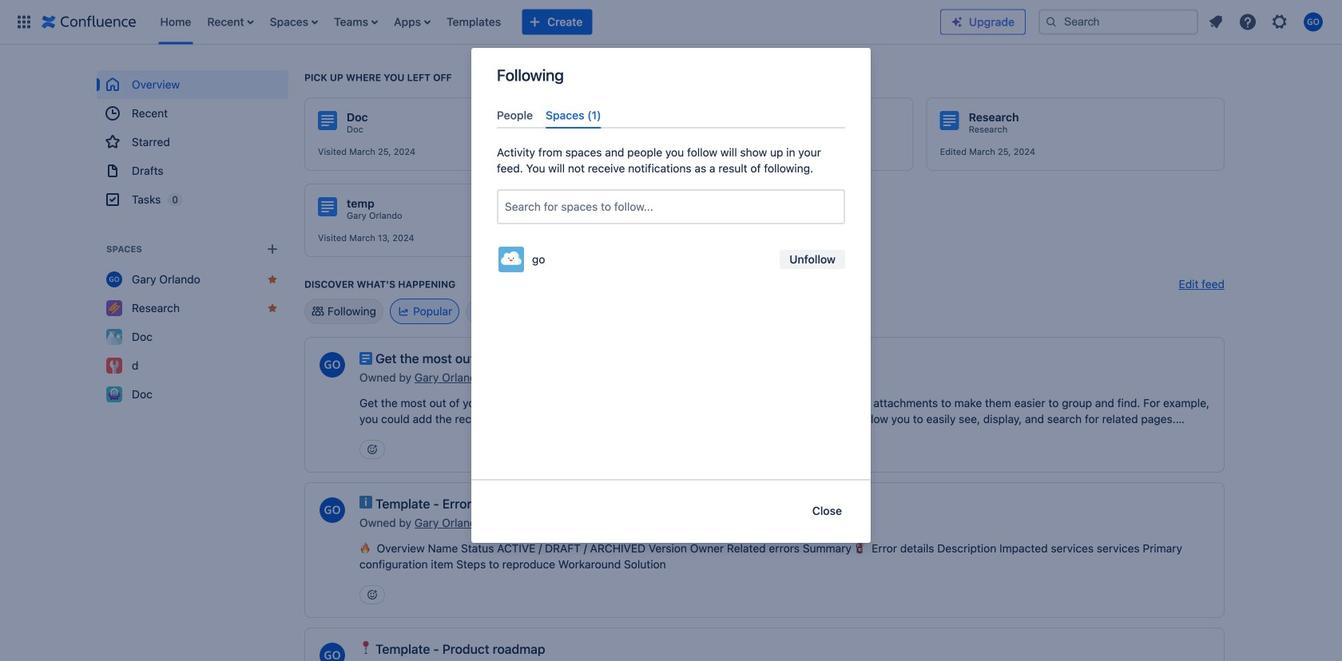 Task type: describe. For each thing, give the bounding box(es) containing it.
global element
[[10, 0, 941, 44]]

search image
[[1045, 16, 1058, 28]]

2 list item from the left
[[329, 0, 383, 44]]

premium image
[[951, 16, 964, 28]]

2 unstar this space image from the top
[[266, 302, 279, 315]]

Search field
[[1039, 9, 1199, 35]]

1 horizontal spatial list
[[1202, 8, 1333, 36]]

create a space image
[[263, 240, 282, 259]]



Task type: vqa. For each thing, say whether or not it's contained in the screenshot.
search ICON
yes



Task type: locate. For each thing, give the bounding box(es) containing it.
list
[[152, 0, 941, 44], [1202, 8, 1333, 36]]

unstar this space image
[[266, 273, 279, 286], [266, 302, 279, 315]]

tab list
[[491, 102, 852, 129]]

0 horizontal spatial list
[[152, 0, 941, 44]]

1 unstar this space image from the top
[[266, 273, 279, 286]]

1 list item from the left
[[203, 0, 259, 44]]

1 vertical spatial unstar this space image
[[266, 302, 279, 315]]

list item
[[203, 0, 259, 44], [329, 0, 383, 44]]

group
[[97, 70, 288, 214]]

settings icon image
[[1271, 12, 1290, 32]]

banner
[[0, 0, 1342, 45]]

None search field
[[1039, 9, 1199, 35]]

confluence image
[[42, 12, 136, 32], [42, 12, 136, 32]]

:information_source: image
[[360, 496, 372, 509], [360, 496, 372, 509]]

0 horizontal spatial list item
[[203, 0, 259, 44]]

None text field
[[505, 199, 508, 215]]

dialog
[[471, 48, 871, 543]]

1 horizontal spatial list item
[[329, 0, 383, 44]]

0 vertical spatial unstar this space image
[[266, 273, 279, 286]]

:round_pushpin: image
[[360, 642, 372, 654], [360, 642, 372, 654]]



